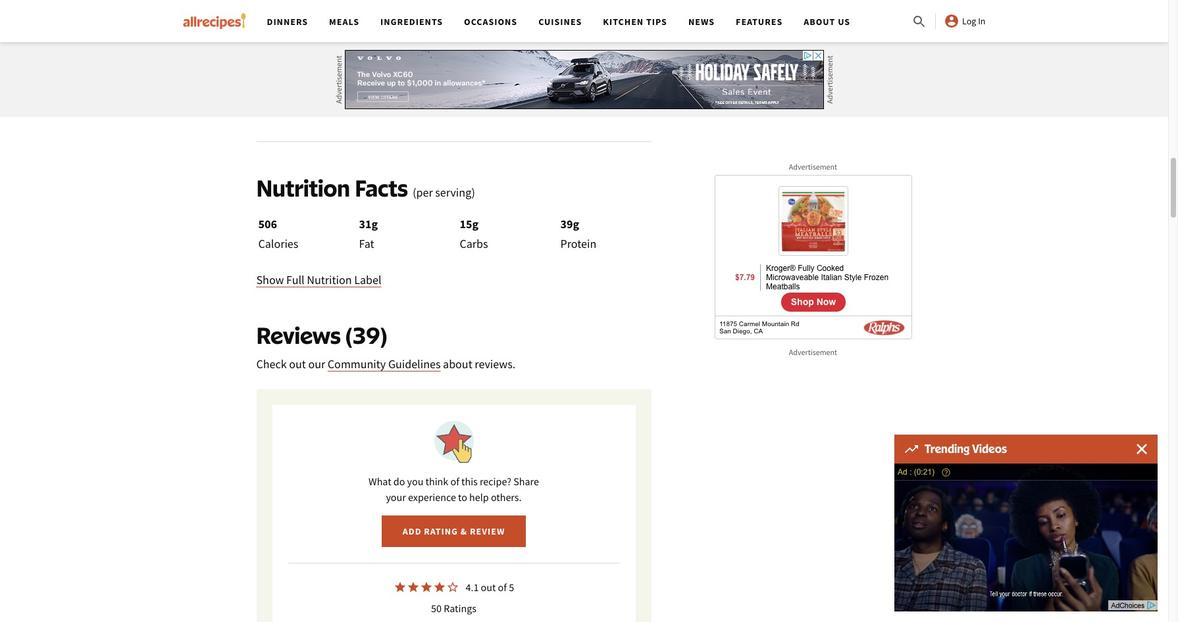Task type: vqa. For each thing, say whether or not it's contained in the screenshot.
right mins
no



Task type: describe. For each thing, give the bounding box(es) containing it.
occasions link
[[464, 16, 518, 28]]

4.1
[[466, 582, 479, 595]]

protein
[[561, 237, 597, 252]]

nutrition for facts
[[256, 174, 350, 202]]

recipe?
[[480, 476, 512, 489]]

show full nutrition label button
[[256, 271, 382, 290]]

what do you think of this recipe? share your experience to help others.
[[369, 476, 539, 505]]

calories
[[258, 237, 299, 252]]

full
[[461, 11, 477, 26]]

community guidelines link
[[328, 357, 441, 372]]

star image
[[407, 582, 420, 595]]

dressing
[[343, 30, 385, 45]]

reviews
[[256, 321, 341, 350]]

add rating & review
[[403, 526, 505, 538]]

39g
[[561, 217, 580, 232]]

add rating & review button
[[382, 516, 526, 548]]

cuisines
[[539, 16, 582, 28]]

out for 4.1
[[481, 582, 496, 595]]

occasions
[[464, 16, 518, 28]]

will
[[442, 30, 459, 45]]

&
[[461, 526, 468, 538]]

recipe
[[365, 11, 396, 26]]

serving)
[[435, 185, 475, 200]]

in
[[979, 15, 986, 27]]

made
[[329, 88, 355, 100]]

this inside nutrition data for this recipe includes the full amount of italian dressing. the actual amount of dressing consumed will vary.
[[345, 11, 363, 26]]

about
[[443, 357, 473, 372]]

account image
[[944, 13, 960, 29]]

1 star image from the left
[[394, 582, 407, 595]]

ratings
[[444, 603, 477, 616]]

kitchen tips
[[603, 16, 668, 28]]

print image
[[564, 88, 577, 101]]

39g protein
[[561, 217, 597, 252]]

about us
[[804, 16, 851, 28]]

50
[[431, 603, 442, 616]]

your
[[386, 491, 406, 505]]

cuisines link
[[539, 16, 582, 28]]

of inside what do you think of this recipe? share your experience to help others.
[[451, 476, 460, 489]]

of left italian
[[521, 11, 531, 26]]

tips
[[647, 16, 668, 28]]

think
[[426, 476, 449, 489]]

meals
[[329, 16, 360, 28]]

this inside what do you think of this recipe? share your experience to help others.
[[462, 476, 478, 489]]

nutrition facts (per serving)
[[256, 174, 475, 202]]

you
[[407, 476, 424, 489]]

carbs
[[460, 237, 488, 252]]

share
[[514, 476, 539, 489]]

fat
[[359, 237, 374, 252]]

print button
[[459, 79, 652, 110]]

experience
[[408, 491, 456, 505]]

spoon image
[[369, 88, 382, 101]]

guidelines
[[388, 357, 441, 372]]

print
[[533, 88, 561, 100]]

news link
[[689, 16, 715, 28]]

i made it button
[[256, 79, 449, 110]]

15g
[[460, 217, 479, 232]]

consumed
[[387, 30, 439, 45]]

trending image
[[905, 446, 919, 454]]

search image
[[912, 14, 928, 30]]

features link
[[736, 16, 783, 28]]

kitchen
[[603, 16, 644, 28]]

star outline image
[[446, 582, 460, 595]]

rating
[[424, 526, 458, 538]]

dinners
[[267, 16, 308, 28]]

(per
[[413, 185, 433, 200]]

1 vertical spatial amount
[[290, 30, 329, 45]]

home image
[[183, 13, 246, 29]]



Task type: locate. For each thing, give the bounding box(es) containing it.
show
[[256, 273, 284, 288]]

log
[[963, 15, 977, 27]]

news
[[689, 16, 715, 28]]

1 horizontal spatial out
[[481, 582, 496, 595]]

to
[[458, 491, 467, 505]]

reviews (39)
[[256, 321, 387, 350]]

data
[[304, 11, 326, 26]]

ingredients link
[[381, 16, 443, 28]]

meals link
[[329, 16, 360, 28]]

label
[[354, 273, 382, 288]]

check
[[256, 357, 287, 372]]

us
[[838, 16, 851, 28]]

nutrition up actual at the top left
[[256, 11, 301, 26]]

nutrition inside nutrition data for this recipe includes the full amount of italian dressing. the actual amount of dressing consumed will vary.
[[256, 11, 301, 26]]

our
[[308, 357, 325, 372]]

italian
[[533, 11, 564, 26]]

out right 4.1
[[481, 582, 496, 595]]

what
[[369, 476, 392, 489]]

this right for
[[345, 11, 363, 26]]

out
[[289, 357, 306, 372], [481, 582, 496, 595]]

trending
[[925, 443, 970, 456]]

show full nutrition label
[[256, 273, 382, 288]]

it
[[357, 88, 366, 100]]

1 vertical spatial this
[[462, 476, 478, 489]]

50 ratings
[[431, 603, 477, 616]]

(39)
[[346, 321, 387, 350]]

this up to
[[462, 476, 478, 489]]

about
[[804, 16, 836, 28]]

help
[[470, 491, 489, 505]]

this
[[345, 11, 363, 26], [462, 476, 478, 489]]

navigation
[[256, 0, 912, 42]]

video player application
[[895, 464, 1158, 612]]

add
[[403, 526, 422, 538]]

2 star image from the left
[[420, 582, 433, 595]]

of up to
[[451, 476, 460, 489]]

for
[[328, 11, 342, 26]]

0 vertical spatial out
[[289, 357, 306, 372]]

features
[[736, 16, 783, 28]]

506 calories
[[258, 217, 299, 252]]

31g fat
[[359, 217, 378, 252]]

out left the our
[[289, 357, 306, 372]]

actual
[[256, 30, 287, 45]]

do
[[394, 476, 405, 489]]

15g carbs
[[460, 217, 488, 252]]

others.
[[491, 491, 522, 505]]

star image
[[394, 582, 407, 595], [420, 582, 433, 595], [433, 582, 446, 595]]

0 vertical spatial nutrition
[[256, 11, 301, 26]]

31g
[[359, 217, 378, 232]]

trending videos
[[925, 443, 1008, 456]]

5
[[509, 582, 514, 595]]

advertisement region
[[345, 50, 824, 109]]

dinners link
[[267, 16, 308, 28]]

includes
[[398, 11, 440, 26]]

out for check
[[289, 357, 306, 372]]

1 horizontal spatial this
[[462, 476, 478, 489]]

facts
[[355, 174, 408, 202]]

1 vertical spatial out
[[481, 582, 496, 595]]

0 horizontal spatial out
[[289, 357, 306, 372]]

amount
[[479, 11, 519, 26], [290, 30, 329, 45]]

nutrition up 506
[[256, 174, 350, 202]]

amount down data
[[290, 30, 329, 45]]

review
[[470, 526, 505, 538]]

dressing.
[[567, 11, 612, 26]]

the
[[442, 11, 459, 26]]

0 vertical spatial amount
[[479, 11, 519, 26]]

log in link
[[944, 13, 986, 29]]

0 horizontal spatial this
[[345, 11, 363, 26]]

4.1 out of 5
[[466, 582, 514, 595]]

nutrition for data
[[256, 11, 301, 26]]

i made it
[[323, 88, 366, 100]]

of
[[521, 11, 531, 26], [331, 30, 341, 45], [451, 476, 460, 489], [498, 582, 507, 595]]

506
[[258, 217, 277, 232]]

nutrition data for this recipe includes the full amount of italian dressing. the actual amount of dressing consumed will vary.
[[256, 11, 633, 45]]

community
[[328, 357, 386, 372]]

navigation containing dinners
[[256, 0, 912, 42]]

1 horizontal spatial amount
[[479, 11, 519, 26]]

full
[[287, 273, 305, 288]]

2 vertical spatial nutrition
[[307, 273, 352, 288]]

0 horizontal spatial amount
[[290, 30, 329, 45]]

ingredients
[[381, 16, 443, 28]]

0 vertical spatial this
[[345, 11, 363, 26]]

the
[[614, 11, 633, 26]]

log in
[[963, 15, 986, 27]]

vary.
[[461, 30, 485, 45]]

3 star image from the left
[[433, 582, 446, 595]]

check out our community guidelines about reviews.
[[256, 357, 516, 372]]

of down meals
[[331, 30, 341, 45]]

nutrition
[[256, 11, 301, 26], [256, 174, 350, 202], [307, 273, 352, 288]]

1 vertical spatial nutrition
[[256, 174, 350, 202]]

videos
[[973, 443, 1008, 456]]

reviews.
[[475, 357, 516, 372]]

about us link
[[804, 16, 851, 28]]

close image
[[1137, 444, 1148, 455]]

amount right full
[[479, 11, 519, 26]]

i
[[323, 88, 326, 100]]

of left '5'
[[498, 582, 507, 595]]

kitchen tips link
[[603, 16, 668, 28]]

nutrition right the full
[[307, 273, 352, 288]]

nutrition inside "show full nutrition label" button
[[307, 273, 352, 288]]



